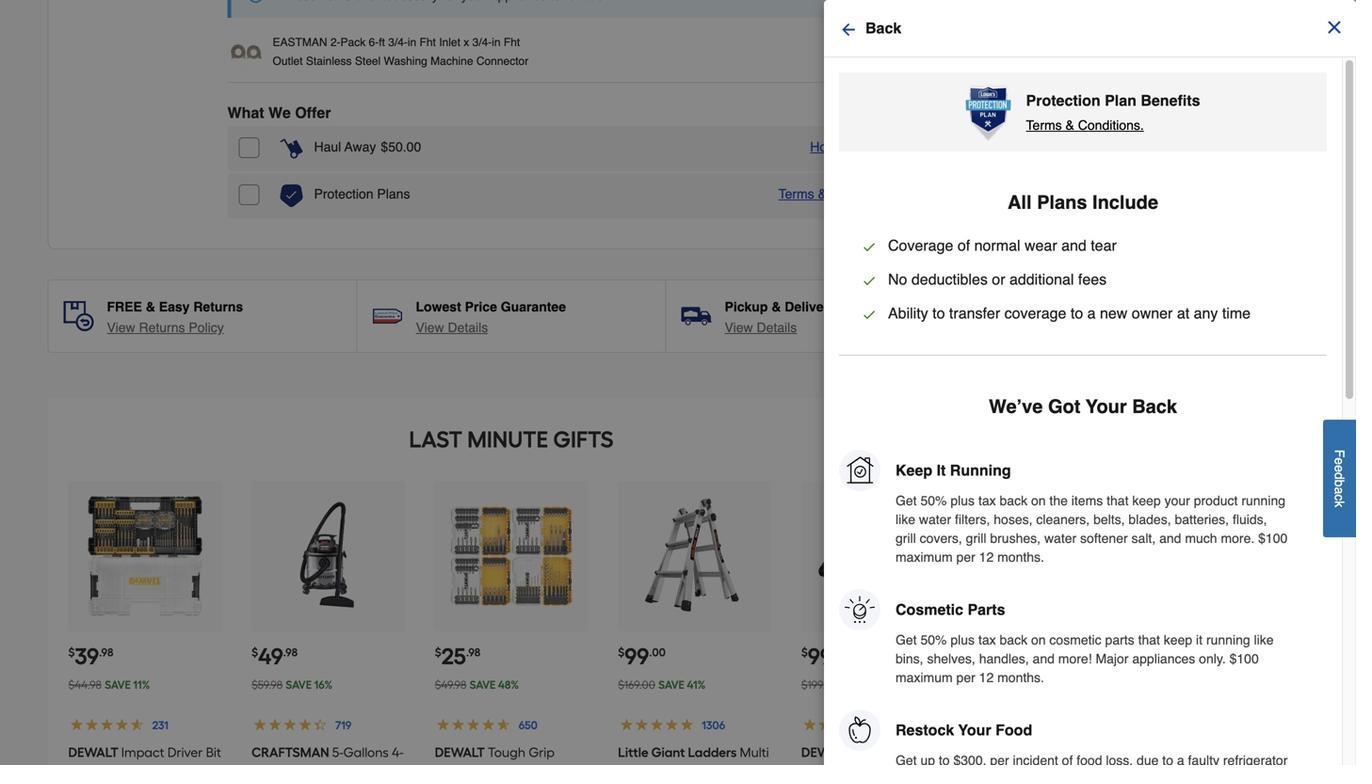 Task type: locate. For each thing, give the bounding box(es) containing it.
99
[[625, 643, 649, 671], [808, 643, 832, 671]]

brushes,
[[990, 531, 1041, 546]]

50% down 'it'
[[921, 494, 947, 509]]

protection down secure image
[[1026, 92, 1101, 109]]

1 icon image from the top
[[839, 450, 881, 492]]

1 per from the top
[[957, 550, 976, 565]]

on for keep it running
[[1031, 494, 1046, 509]]

$44.98
[[68, 679, 102, 692]]

inlet
[[439, 36, 460, 49]]

checkmark image for ability to transfer coverage to a new owner at any time
[[862, 308, 877, 323]]

0 vertical spatial and
[[1062, 237, 1087, 254]]

parts
[[968, 601, 1005, 619]]

save for 39
[[105, 679, 131, 692]]

1 view details link from the left
[[416, 318, 488, 337]]

(100-
[[68, 764, 97, 766]]

details down pickup
[[757, 320, 797, 335]]

50% inside get 50% plus tax back on cosmetic parts that keep it running like bins, shelves, handles, and more! major appliances only. $100 maximum per 12 months.
[[921, 633, 947, 648]]

back inside get 50% plus tax back on the items that keep your product running like water filters, hoses, cleaners, belts, blades, batteries, fluids, grill covers, grill brushes, water softener salt, and much more. $100 maximum per 12 months.
[[1000, 494, 1028, 509]]

months. down the brushes,
[[998, 550, 1044, 565]]

outlet
[[273, 55, 303, 68]]

water
[[919, 512, 951, 527], [1044, 531, 1077, 546]]

$ inside $ 99 .00
[[618, 646, 625, 660]]

details down price
[[448, 320, 488, 335]]

0 horizontal spatial fht
[[420, 36, 436, 49]]

1 months. from the top
[[998, 550, 1044, 565]]

dewalt link down restock
[[801, 745, 951, 766]]

1 vertical spatial icon image
[[839, 590, 881, 631]]

a left new
[[1088, 305, 1096, 322]]

dewalt link down 48%
[[435, 745, 575, 766]]

on left cosmetic
[[1031, 633, 1046, 648]]

$100 right only.
[[1230, 652, 1259, 667]]

1 vertical spatial it
[[1196, 633, 1203, 648]]

keep up blades,
[[1132, 494, 1161, 509]]

1 .98 from the left
[[99, 646, 113, 660]]

$ up $44.98
[[68, 646, 75, 660]]

1 vertical spatial running
[[1206, 633, 1250, 648]]

protection plan filled image
[[280, 185, 303, 207]]

0 horizontal spatial that
[[1107, 494, 1129, 509]]

0 horizontal spatial keep
[[1132, 494, 1161, 509]]

$ up $49.98
[[435, 646, 441, 660]]

0 vertical spatial keep
[[1132, 494, 1161, 509]]

2 horizontal spatial in
[[1205, 197, 1216, 215]]

to right ability
[[933, 305, 945, 322]]

view for pickup & delivery options view details
[[725, 320, 753, 335]]

& right pickup
[[772, 300, 781, 315]]

terms inside terms & coverage button
[[779, 186, 814, 202]]

0 horizontal spatial your
[[958, 722, 991, 739]]

a inside button
[[1332, 487, 1347, 495]]

0 vertical spatial tax
[[979, 494, 996, 509]]

of
[[958, 237, 970, 254]]

grill left 'covers,'
[[896, 531, 916, 546]]

1 e from the top
[[1332, 458, 1347, 465]]

maximum down bins,
[[896, 671, 953, 686]]

1 view from the left
[[107, 320, 135, 335]]

tax up 'filters,'
[[979, 494, 996, 509]]

additional
[[1010, 271, 1074, 288]]

1 horizontal spatial 99
[[808, 643, 832, 671]]

1 horizontal spatial returns
[[193, 300, 243, 315]]

99 up $199.00 at the right of the page
[[808, 643, 832, 671]]

add
[[1016, 279, 1041, 294]]

1 vertical spatial plus
[[951, 633, 975, 648]]

coverage
[[1005, 305, 1067, 322]]

1 vertical spatial keep
[[1164, 633, 1193, 648]]

plus inside get 50% plus tax back on the items that keep your product running like water filters, hoses, cleaners, belts, blades, batteries, fluids, grill covers, grill brushes, water softener salt, and much more. $100 maximum per 12 months.
[[951, 494, 975, 509]]

0 horizontal spatial returns
[[139, 320, 185, 335]]

checkout inside button
[[1173, 65, 1242, 83]]

we've
[[989, 396, 1043, 418]]

icon image left restock
[[839, 710, 881, 752]]

more.
[[1221, 531, 1255, 546]]

plus up 'filters,'
[[951, 494, 975, 509]]

dewalt for 25
[[435, 745, 485, 761]]

easy
[[159, 300, 190, 315]]

2 get from the top
[[896, 633, 917, 648]]

back up hoses,
[[1000, 494, 1028, 509]]

0 vertical spatial $100
[[1258, 531, 1288, 546]]

3 save from the left
[[470, 679, 496, 692]]

16%
[[314, 679, 333, 692]]

0 vertical spatial maximum
[[896, 550, 953, 565]]

2 dewalt from the left
[[435, 745, 485, 761]]

view details link down pickup
[[725, 318, 797, 337]]

1 horizontal spatial fht
[[504, 36, 520, 49]]

maximum down 'covers,'
[[896, 550, 953, 565]]

2 vertical spatial and
[[1033, 652, 1055, 667]]

your left food
[[958, 722, 991, 739]]

get inside get 50% plus tax back on cosmetic parts that keep it running like bins, shelves, handles, and more! major appliances only. $100 maximum per 12 months.
[[896, 633, 917, 648]]

that up appliances at the right bottom
[[1138, 633, 1160, 648]]

checkmark image
[[862, 274, 877, 289]]

cosmetic
[[896, 601, 964, 619]]

a up k
[[1332, 487, 1347, 495]]

keep inside get 50% plus tax back on cosmetic parts that keep it running like bins, shelves, handles, and more! major appliances only. $100 maximum per 12 months.
[[1164, 633, 1193, 648]]

months. down handles, at the bottom right
[[998, 671, 1044, 686]]

it inside get 50% plus tax back on cosmetic parts that keep it running like bins, shelves, handles, and more! major appliances only. $100 maximum per 12 months.
[[1196, 633, 1203, 648]]

0 vertical spatial water
[[919, 512, 951, 527]]

1 vertical spatial back
[[1132, 396, 1177, 418]]

0 vertical spatial icon image
[[839, 450, 881, 492]]

your
[[1165, 494, 1190, 509]]

running up only.
[[1206, 633, 1250, 648]]

0 vertical spatial back
[[866, 19, 902, 37]]

1 horizontal spatial terms
[[1026, 118, 1062, 133]]

that up the belts,
[[1107, 494, 1129, 509]]

50% for cosmetic
[[921, 633, 947, 648]]

view down pickup
[[725, 320, 753, 335]]

details
[[448, 320, 488, 335], [757, 320, 797, 335]]

wet/dry
[[320, 764, 370, 766]]

2 on from the top
[[1031, 633, 1046, 648]]

.98 up $49.98 save 48% at bottom
[[466, 646, 481, 660]]

1 horizontal spatial your
[[1086, 396, 1127, 418]]

2 back from the top
[[1000, 633, 1028, 648]]

on for cosmetic parts
[[1031, 633, 1046, 648]]

1 vertical spatial and
[[1160, 531, 1182, 546]]

1 horizontal spatial plans
[[1037, 192, 1087, 213]]

12 inside get 50% plus tax back on cosmetic parts that keep it running like bins, shelves, handles, and more! major appliances only. $100 maximum per 12 months.
[[979, 671, 994, 686]]

1 vertical spatial back
[[1000, 633, 1028, 648]]

deductibles
[[912, 271, 988, 288]]

& inside the free & easy returns view returns policy
[[146, 300, 155, 315]]

that for keep it running
[[1107, 494, 1129, 509]]

pickup & delivery options view details
[[725, 300, 890, 335]]

on left the
[[1031, 494, 1046, 509]]

e up 'd'
[[1332, 458, 1347, 465]]

1 horizontal spatial view
[[416, 320, 444, 335]]

details inside pickup & delivery options view details
[[757, 320, 797, 335]]

your right got
[[1086, 396, 1127, 418]]

checkmark image
[[862, 240, 877, 255], [862, 308, 877, 323]]

0 vertical spatial checkmark image
[[862, 240, 877, 255]]

& for free & easy returns view returns policy
[[146, 300, 155, 315]]

get up bins,
[[896, 633, 917, 648]]

policy
[[189, 320, 224, 335]]

& down how
[[818, 186, 827, 202]]

save left 16%
[[286, 679, 312, 692]]

steel
[[355, 55, 381, 68]]

0 horizontal spatial .00
[[403, 139, 421, 154]]

much
[[1185, 531, 1217, 546]]

fht up connector
[[504, 36, 520, 49]]

in up connector
[[492, 36, 501, 49]]

back
[[1000, 494, 1028, 509], [1000, 633, 1028, 648]]

get 50% plus tax back on cosmetic parts that keep it running like bins, shelves, handles, and more! major appliances only. $100 maximum per 12 months.
[[896, 633, 1274, 686]]

$ up "$59.98"
[[252, 646, 258, 660]]

on
[[1031, 494, 1046, 509], [1031, 633, 1046, 648]]

0 horizontal spatial dewalt
[[68, 745, 118, 761]]

per down 'covers,'
[[957, 550, 976, 565]]

keep for keep it running
[[1132, 494, 1161, 509]]

back up remove button
[[866, 19, 902, 37]]

and left tear
[[1062, 237, 1087, 254]]

2 grill from the left
[[966, 531, 987, 546]]

0 horizontal spatial it
[[840, 139, 847, 154]]

.00 up $169.00 save 41%
[[649, 646, 666, 660]]

1 vertical spatial protection
[[314, 186, 373, 202]]

2 maximum from the top
[[896, 671, 953, 686]]

checkout for calculated in checkout
[[1221, 197, 1284, 215]]

.98 up $59.98 save 16%
[[283, 646, 298, 660]]

view down free
[[107, 320, 135, 335]]

plus inside get 50% plus tax back on cosmetic parts that keep it running like bins, shelves, handles, and more! major appliances only. $100 maximum per 12 months.
[[951, 633, 975, 648]]

1 to from the left
[[933, 305, 945, 322]]

2 e from the top
[[1332, 465, 1347, 473]]

0 vertical spatial per
[[957, 550, 976, 565]]

1 checkmark image from the top
[[862, 240, 877, 255]]

1 get from the top
[[896, 494, 917, 509]]

1 horizontal spatial a
[[1332, 487, 1347, 495]]

1 maximum from the top
[[896, 550, 953, 565]]

1 50% from the top
[[921, 494, 947, 509]]

grill down 'filters,'
[[966, 531, 987, 546]]

little giant ladders link
[[618, 745, 769, 766]]

keep up appliances at the right bottom
[[1164, 633, 1193, 648]]

haul away filled image
[[280, 138, 303, 160]]

0 vertical spatial on
[[1031, 494, 1046, 509]]

cleaners,
[[1036, 512, 1090, 527]]

99 for $ 99
[[808, 643, 832, 671]]

new
[[1100, 305, 1128, 322]]

0 horizontal spatial view
[[107, 320, 135, 335]]

0 horizontal spatial water
[[919, 512, 951, 527]]

1 99 from the left
[[625, 643, 649, 671]]

tax inside get 50% plus tax back on the items that keep your product running like water filters, hoses, cleaners, belts, blades, batteries, fluids, grill covers, grill brushes, water softener salt, and much more. $100 maximum per 12 months.
[[979, 494, 996, 509]]

50% up the shelves,
[[921, 633, 947, 648]]

order summary
[[1016, 130, 1130, 147]]

2 plus from the top
[[951, 633, 975, 648]]

0 horizontal spatial coverage
[[831, 186, 888, 202]]

1 horizontal spatial dewalt link
[[801, 745, 951, 766]]

save for 25
[[470, 679, 496, 692]]

that for cosmetic parts
[[1138, 633, 1160, 648]]

0 vertical spatial plus
[[951, 494, 975, 509]]

1 horizontal spatial 3/4-
[[472, 36, 492, 49]]

icon image
[[839, 450, 881, 492], [839, 590, 881, 631], [839, 710, 881, 752]]

4 save from the left
[[658, 679, 685, 692]]

tax up handles, at the bottom right
[[979, 633, 996, 648]]

1 vertical spatial .00
[[649, 646, 666, 660]]

fht left the 'inlet'
[[420, 36, 436, 49]]

checkmark image down checkmark icon
[[862, 308, 877, 323]]

1 horizontal spatial like
[[1254, 633, 1274, 648]]

0 horizontal spatial and
[[1033, 652, 1055, 667]]

1 12 from the top
[[979, 550, 994, 565]]

1 horizontal spatial view details link
[[725, 318, 797, 337]]

0 horizontal spatial view details link
[[416, 318, 488, 337]]

2 50% from the top
[[921, 633, 947, 648]]

like
[[896, 512, 916, 527], [1254, 633, 1274, 648]]

1 horizontal spatial and
[[1062, 237, 1087, 254]]

3 .98 from the left
[[466, 646, 481, 660]]

that inside get 50% plus tax back on the items that keep your product running like water filters, hoses, cleaners, belts, blades, batteries, fluids, grill covers, grill brushes, water softener salt, and much more. $100 maximum per 12 months.
[[1107, 494, 1129, 509]]

99 for $ 99 .00
[[625, 643, 649, 671]]

plans for protection
[[377, 186, 410, 202]]

0 vertical spatial months.
[[998, 550, 1044, 565]]

1 vertical spatial get
[[896, 633, 917, 648]]

$100 down fluids,
[[1258, 531, 1288, 546]]

1 vertical spatial months.
[[998, 671, 1044, 686]]

1 plus from the top
[[951, 494, 975, 509]]

tear
[[1091, 237, 1117, 254]]

1 horizontal spatial it
[[1196, 633, 1203, 648]]

0 horizontal spatial 99
[[625, 643, 649, 671]]

1 save from the left
[[105, 679, 131, 692]]

1 tax from the top
[[979, 494, 996, 509]]

returns up policy
[[193, 300, 243, 315]]

e up b
[[1332, 465, 1347, 473]]

view for free & easy returns view returns policy
[[107, 320, 135, 335]]

terms
[[1026, 118, 1062, 133], [779, 186, 814, 202]]

& left easy
[[146, 300, 155, 315]]

$ inside $ 25 .98
[[435, 646, 441, 660]]

2-pack 6-ft 3/4-in fht inlet x 3/4-in fht outlet stainless steel washing machine connector image
[[227, 33, 265, 71]]

per down the shelves,
[[957, 671, 976, 686]]

piece)
[[97, 764, 133, 766]]

1 vertical spatial maximum
[[896, 671, 953, 686]]

12 down handles, at the bottom right
[[979, 671, 994, 686]]

$ for 99
[[618, 646, 625, 660]]

$ inside $ 39 .98
[[68, 646, 75, 660]]

.98 inside $ 25 .98
[[466, 646, 481, 660]]

gallons
[[343, 745, 389, 761]]

arrow left image
[[839, 20, 858, 39]]

2 view from the left
[[416, 320, 444, 335]]

2 vertical spatial icon image
[[839, 710, 881, 752]]

0 horizontal spatial details
[[448, 320, 488, 335]]

2 icon image from the top
[[839, 590, 881, 631]]

protection down haul at the top left of the page
[[314, 186, 373, 202]]

49
[[258, 643, 283, 671]]

on inside get 50% plus tax back on cosmetic parts that keep it running like bins, shelves, handles, and more! major appliances only. $100 maximum per 12 months.
[[1031, 633, 1046, 648]]

dewalt down $199.00 at the right of the page
[[801, 745, 852, 761]]

food
[[996, 722, 1032, 739]]

$ for 39
[[68, 646, 75, 660]]

protection plans
[[314, 186, 410, 202]]

fht
[[420, 36, 436, 49], [504, 36, 520, 49]]

save left 41%
[[658, 679, 685, 692]]

12
[[979, 550, 994, 565], [979, 671, 994, 686]]

2 per from the top
[[957, 671, 976, 686]]

per inside get 50% plus tax back on cosmetic parts that keep it running like bins, shelves, handles, and more! major appliances only. $100 maximum per 12 months.
[[957, 671, 976, 686]]

1 horizontal spatial dewalt
[[435, 745, 485, 761]]

view inside the free & easy returns view returns policy
[[107, 320, 135, 335]]

plans for all
[[1037, 192, 1087, 213]]

0 horizontal spatial grill
[[896, 531, 916, 546]]

50
[[388, 139, 403, 154]]

haul away $ 50 .00
[[314, 139, 421, 154]]

1 details from the left
[[448, 320, 488, 335]]

2 to from the left
[[1071, 305, 1083, 322]]

2 details from the left
[[757, 320, 797, 335]]

2 fht from the left
[[504, 36, 520, 49]]

$ for 49
[[252, 646, 258, 660]]

protection inside protection plan benefits terms & conditions.
[[1026, 92, 1101, 109]]

view details link for view
[[725, 318, 797, 337]]

.98 for 49
[[283, 646, 298, 660]]

it up only.
[[1196, 633, 1203, 648]]

2 months. from the top
[[998, 671, 1044, 686]]

0 horizontal spatial plans
[[377, 186, 410, 202]]

3/4-
[[388, 36, 408, 49], [472, 36, 492, 49]]

1 vertical spatial returns
[[139, 320, 185, 335]]

and left more!
[[1033, 652, 1055, 667]]

1 vertical spatial $100
[[1230, 652, 1259, 667]]

details inside "lowest price guarantee view details"
[[448, 320, 488, 335]]

save left 48%
[[470, 679, 496, 692]]

get inside get 50% plus tax back on the items that keep your product running like water filters, hoses, cleaners, belts, blades, batteries, fluids, grill covers, grill brushes, water softener salt, and much more. $100 maximum per 12 months.
[[896, 494, 917, 509]]

3/4- right the x
[[472, 36, 492, 49]]

free
[[107, 300, 142, 315]]

1 horizontal spatial that
[[1138, 633, 1160, 648]]

conditions.
[[1078, 118, 1144, 133]]

get down the keep
[[896, 494, 917, 509]]

x
[[464, 36, 469, 49]]

tax inside get 50% plus tax back on cosmetic parts that keep it running like bins, shelves, handles, and more! major appliances only. $100 maximum per 12 months.
[[979, 633, 996, 648]]

$44.98 save 11%
[[68, 679, 150, 692]]

$49.98
[[435, 679, 467, 692]]

2 horizontal spatial view
[[725, 320, 753, 335]]

protection plan benefits terms & conditions.
[[1026, 92, 1200, 133]]

.98 inside $ 39 .98
[[99, 646, 113, 660]]

0 vertical spatial terms
[[1026, 118, 1062, 133]]

coverage up no
[[888, 237, 954, 254]]

in up "washing"
[[408, 36, 417, 49]]

0 horizontal spatial back
[[866, 19, 902, 37]]

2 tax from the top
[[979, 633, 996, 648]]

0 vertical spatial that
[[1107, 494, 1129, 509]]

view inside pickup & delivery options view details
[[725, 320, 753, 335]]

d
[[1332, 473, 1347, 480]]

$ up $169.00
[[618, 646, 625, 660]]

1 vertical spatial tax
[[979, 633, 996, 648]]

terms down secure image
[[1026, 118, 1062, 133]]

12 down the brushes,
[[979, 550, 994, 565]]

0 horizontal spatial a
[[1088, 305, 1096, 322]]

start secure checkout
[[1081, 65, 1242, 83]]

& for terms & coverage
[[818, 186, 827, 202]]

0 vertical spatial protection
[[1026, 92, 1101, 109]]

1 vertical spatial like
[[1254, 633, 1274, 648]]

major
[[1096, 652, 1129, 667]]

2 99 from the left
[[808, 643, 832, 671]]

0 horizontal spatial to
[[933, 305, 945, 322]]

& right order
[[1066, 118, 1075, 133]]

.98 up the $44.98 save 11%
[[99, 646, 113, 660]]

running up fluids,
[[1242, 494, 1286, 509]]

1 dewalt link from the left
[[435, 745, 575, 766]]

1 on from the top
[[1031, 494, 1046, 509]]

icon image for keep it running
[[839, 450, 881, 492]]

got
[[1048, 396, 1081, 418]]

0 vertical spatial it
[[840, 139, 847, 154]]

$ up $199.00 at the right of the page
[[801, 646, 808, 660]]

0 vertical spatial 50%
[[921, 494, 947, 509]]

2 view details link from the left
[[725, 318, 797, 337]]

0 horizontal spatial 3/4-
[[388, 36, 408, 49]]

months. inside get 50% plus tax back on cosmetic parts that keep it running like bins, shelves, handles, and more! major appliances only. $100 maximum per 12 months.
[[998, 671, 1044, 686]]

and inside get 50% plus tax back on cosmetic parts that keep it running like bins, shelves, handles, and more! major appliances only. $100 maximum per 12 months.
[[1033, 652, 1055, 667]]

in right calculated
[[1205, 197, 1216, 215]]

.00 right away
[[403, 139, 421, 154]]

grill
[[896, 531, 916, 546], [966, 531, 987, 546]]

icon image left cosmetic on the bottom right
[[839, 590, 881, 631]]

1 vertical spatial that
[[1138, 633, 1160, 648]]

e
[[1332, 458, 1347, 465], [1332, 465, 1347, 473]]

dewalt up (100- on the left bottom
[[68, 745, 118, 761]]

0 horizontal spatial .98
[[99, 646, 113, 660]]

99 up $169.00
[[625, 643, 649, 671]]

& inside pickup & delivery options view details
[[772, 300, 781, 315]]

& inside button
[[818, 186, 827, 202]]

view inside "lowest price guarantee view details"
[[416, 320, 444, 335]]

plus up the shelves,
[[951, 633, 975, 648]]

and right salt,
[[1160, 531, 1182, 546]]

checkmark image up checkmark icon
[[862, 240, 877, 255]]

that inside get 50% plus tax back on cosmetic parts that keep it running like bins, shelves, handles, and more! major appliances only. $100 maximum per 12 months.
[[1138, 633, 1160, 648]]

0 horizontal spatial like
[[896, 512, 916, 527]]

2 save from the left
[[286, 679, 312, 692]]

0 vertical spatial .00
[[403, 139, 421, 154]]

coverage down works
[[831, 186, 888, 202]]

1 vertical spatial 50%
[[921, 633, 947, 648]]

view details link
[[416, 318, 488, 337], [725, 318, 797, 337]]

it right how
[[840, 139, 847, 154]]

pickup
[[725, 300, 768, 315]]

back up handles, at the bottom right
[[1000, 633, 1028, 648]]

benefits
[[1141, 92, 1200, 109]]

salt,
[[1132, 531, 1156, 546]]

keep inside get 50% plus tax back on the items that keep your product running like water filters, hoses, cleaners, belts, blades, batteries, fluids, grill covers, grill brushes, water softener salt, and much more. $100 maximum per 12 months.
[[1132, 494, 1161, 509]]

0 horizontal spatial protection
[[314, 186, 373, 202]]

it inside how it works button
[[840, 139, 847, 154]]

50% inside get 50% plus tax back on the items that keep your product running like water filters, hoses, cleaners, belts, blades, batteries, fluids, grill covers, grill brushes, water softener salt, and much more. $100 maximum per 12 months.
[[921, 494, 947, 509]]

craftsman
[[252, 745, 329, 761]]

2 3/4- from the left
[[472, 36, 492, 49]]

view returns policy link
[[107, 318, 224, 337]]

softener
[[1080, 531, 1128, 546]]

.98 inside $ 49 .98
[[283, 646, 298, 660]]

machine
[[431, 55, 473, 68]]

get
[[896, 494, 917, 509], [896, 633, 917, 648]]

to
[[933, 305, 945, 322], [1071, 305, 1083, 322]]

2 horizontal spatial and
[[1160, 531, 1182, 546]]

0 vertical spatial like
[[896, 512, 916, 527]]

icon image left the keep
[[839, 450, 881, 492]]

2 .98 from the left
[[283, 646, 298, 660]]

plus
[[951, 494, 975, 509], [951, 633, 975, 648]]

back inside get 50% plus tax back on cosmetic parts that keep it running like bins, shelves, handles, and more! major appliances only. $100 maximum per 12 months.
[[1000, 633, 1028, 648]]

dewalt for 39
[[68, 745, 118, 761]]

view down lowest
[[416, 320, 444, 335]]

returns down easy
[[139, 320, 185, 335]]

water down cleaners,
[[1044, 531, 1077, 546]]

2 checkmark image from the top
[[862, 308, 877, 323]]

1 vertical spatial a
[[1332, 487, 1347, 495]]

secure image
[[1058, 65, 1073, 80]]

.00 inside $ 99 .00
[[649, 646, 666, 660]]

plans right all
[[1037, 192, 1087, 213]]

&
[[1066, 118, 1075, 133], [818, 186, 827, 202], [146, 300, 155, 315], [772, 300, 781, 315]]

back right got
[[1132, 396, 1177, 418]]

on inside get 50% plus tax back on the items that keep your product running like water filters, hoses, cleaners, belts, blades, batteries, fluids, grill covers, grill brushes, water softener salt, and much more. $100 maximum per 12 months.
[[1031, 494, 1046, 509]]

1 horizontal spatial in
[[492, 36, 501, 49]]

f e e d b a c k button
[[1323, 420, 1356, 538]]

1 horizontal spatial .98
[[283, 646, 298, 660]]

checkout for start secure checkout
[[1173, 65, 1242, 83]]

1 vertical spatial checkmark image
[[862, 308, 877, 323]]

0 horizontal spatial dewalt link
[[435, 745, 575, 766]]

keep for cosmetic parts
[[1164, 633, 1193, 648]]

to down add promo code
[[1071, 305, 1083, 322]]

50%
[[921, 494, 947, 509], [921, 633, 947, 648]]

keep
[[1132, 494, 1161, 509], [1164, 633, 1193, 648]]

start secure checkout button
[[1016, 53, 1284, 96]]

per inside get 50% plus tax back on the items that keep your product running like water filters, hoses, cleaners, belts, blades, batteries, fluids, grill covers, grill brushes, water softener salt, and much more. $100 maximum per 12 months.
[[957, 550, 976, 565]]

2 dewalt link from the left
[[801, 745, 951, 766]]

3 view from the left
[[725, 320, 753, 335]]

1 vertical spatial water
[[1044, 531, 1077, 546]]

$ inside $ 49 .98
[[252, 646, 258, 660]]

1 back from the top
[[1000, 494, 1028, 509]]

dewalt right 4-
[[435, 745, 485, 761]]

1 3/4- from the left
[[388, 36, 408, 49]]

2 12 from the top
[[979, 671, 994, 686]]

view details link down lowest
[[416, 318, 488, 337]]

3/4- right ft
[[388, 36, 408, 49]]

protection image
[[966, 84, 1011, 142]]

1 vertical spatial checkout
[[1221, 197, 1284, 215]]

1 horizontal spatial .00
[[649, 646, 666, 660]]

3 icon image from the top
[[839, 710, 881, 752]]

it
[[840, 139, 847, 154], [1196, 633, 1203, 648]]

checkout up benefits
[[1173, 65, 1242, 83]]

1 dewalt from the left
[[68, 745, 118, 761]]

1 vertical spatial per
[[957, 671, 976, 686]]

1 horizontal spatial protection
[[1026, 92, 1101, 109]]

fees
[[1078, 271, 1107, 288]]

plans down 50
[[377, 186, 410, 202]]

1 vertical spatial terms
[[779, 186, 814, 202]]



Task type: vqa. For each thing, say whether or not it's contained in the screenshot.


Task type: describe. For each thing, give the bounding box(es) containing it.
connector
[[476, 55, 529, 68]]

we've got your back
[[989, 396, 1177, 418]]

$ 25 .98
[[435, 643, 481, 671]]

11%
[[133, 679, 150, 692]]

view details link for details
[[416, 318, 488, 337]]

terms inside protection plan benefits terms & conditions.
[[1026, 118, 1062, 133]]

$49.98 save 48%
[[435, 679, 519, 692]]

$199.00
[[801, 679, 839, 692]]

get 50% plus tax back on the items that keep your product running like water filters, hoses, cleaners, belts, blades, batteries, fluids, grill covers, grill brushes, water softener salt, and much more. $100 maximum per 12 months.
[[896, 494, 1288, 565]]

terms & coverage
[[779, 186, 888, 202]]

$ 99
[[801, 643, 832, 671]]

eastman 2-pack 6-ft 3/4-in fht inlet x 3/4-in fht outlet stainless steel washing machine connector
[[273, 36, 529, 68]]

lowest
[[416, 300, 461, 315]]

& for pickup & delivery options view details
[[772, 300, 781, 315]]

belts,
[[1094, 512, 1125, 527]]

maximum inside get 50% plus tax back on cosmetic parts that keep it running like bins, shelves, handles, and more! major appliances only. $100 maximum per 12 months.
[[896, 671, 953, 686]]

summary
[[1061, 130, 1130, 147]]

estimated tax
[[1016, 197, 1110, 215]]

like inside get 50% plus tax back on the items that keep your product running like water filters, hoses, cleaners, belts, blades, batteries, fluids, grill covers, grill brushes, water softener salt, and much more. $100 maximum per 12 months.
[[896, 512, 916, 527]]

tax for keep it running
[[979, 494, 996, 509]]

coverage of normal wear and tear
[[888, 237, 1117, 254]]

owner
[[1132, 305, 1173, 322]]

$ inside $ 99
[[801, 646, 808, 660]]

0 vertical spatial your
[[1086, 396, 1127, 418]]

39
[[75, 643, 99, 671]]

close image
[[1325, 18, 1344, 37]]

bins,
[[896, 652, 924, 667]]

bit
[[206, 745, 221, 761]]

2-
[[330, 36, 340, 49]]

delivery
[[785, 300, 836, 315]]

tax for cosmetic parts
[[979, 633, 996, 648]]

what we offer
[[227, 104, 331, 122]]

options
[[840, 300, 890, 315]]

a for to
[[1088, 305, 1096, 322]]

keep it running
[[896, 462, 1011, 479]]

away
[[345, 139, 376, 154]]

include
[[1093, 192, 1159, 213]]

more!
[[1058, 652, 1092, 667]]

how it works
[[810, 139, 888, 154]]

only.
[[1199, 652, 1226, 667]]

add promo code
[[1016, 279, 1123, 294]]

like inside get 50% plus tax back on cosmetic parts that keep it running like bins, shelves, handles, and more! major appliances only. $100 maximum per 12 months.
[[1254, 633, 1274, 648]]

12 inside get 50% plus tax back on the items that keep your product running like water filters, hoses, cleaners, belts, blades, batteries, fluids, grill covers, grill brushes, water softener salt, and much more. $100 maximum per 12 months.
[[979, 550, 994, 565]]

$ 99 .00
[[618, 643, 666, 671]]

f
[[1332, 450, 1347, 458]]

icon image for restock your food
[[839, 710, 881, 752]]

1 fht from the left
[[420, 36, 436, 49]]

$100 inside get 50% plus tax back on cosmetic parts that keep it running like bins, shelves, handles, and more! major appliances only. $100 maximum per 12 months.
[[1230, 652, 1259, 667]]

calculated in checkout
[[1129, 197, 1284, 215]]

b
[[1332, 480, 1347, 487]]

filters,
[[955, 512, 990, 527]]

little giant ladders
[[618, 745, 737, 761]]

back for cosmetic parts
[[1000, 633, 1028, 648]]

$36.98 remove
[[857, 35, 899, 68]]

or
[[992, 271, 1005, 288]]

any
[[1194, 305, 1218, 322]]

1 vertical spatial your
[[958, 722, 991, 739]]

price
[[465, 300, 497, 315]]

secure
[[1119, 65, 1169, 83]]

3 dewalt from the left
[[801, 745, 852, 761]]

driver
[[168, 745, 203, 761]]

add promo code link
[[1016, 275, 1284, 298]]

the
[[1050, 494, 1068, 509]]

$59.98 save 16%
[[252, 679, 333, 692]]

.98 for 25
[[466, 646, 481, 660]]

dewalt link for 25
[[435, 745, 575, 766]]

get for cosmetic parts
[[896, 633, 917, 648]]

50% for keep
[[921, 494, 947, 509]]

c
[[1332, 495, 1347, 501]]

1 vertical spatial coverage
[[888, 237, 954, 254]]

last minute gifts heading
[[66, 421, 956, 459]]

.98 for 39
[[99, 646, 113, 660]]

running inside get 50% plus tax back on the items that keep your product running like water filters, hoses, cleaners, belts, blades, batteries, fluids, grill covers, grill brushes, water softener salt, and much more. $100 maximum per 12 months.
[[1242, 494, 1286, 509]]

a for b
[[1332, 487, 1347, 495]]

hp
[[252, 764, 269, 766]]

back for keep it running
[[1000, 494, 1028, 509]]

save for 99
[[658, 679, 685, 692]]

48%
[[498, 679, 519, 692]]

terms & conditions. link
[[1026, 116, 1144, 135]]

ability
[[888, 305, 928, 322]]

impact driver bit (100-piece)
[[68, 745, 221, 766]]

plus for parts
[[951, 633, 975, 648]]

remove button
[[857, 52, 899, 71]]

icon image for cosmetic parts
[[839, 590, 881, 631]]

0 horizontal spatial in
[[408, 36, 417, 49]]

0 vertical spatial returns
[[193, 300, 243, 315]]

$36.98
[[859, 35, 899, 50]]

coverage inside button
[[831, 186, 888, 202]]

remove
[[857, 55, 899, 68]]

cosmetic
[[1050, 633, 1102, 648]]

protection for plan
[[1026, 92, 1101, 109]]

tax
[[1087, 197, 1110, 215]]

keep
[[896, 462, 933, 479]]

$59.98
[[252, 679, 283, 692]]

protection for plans
[[314, 186, 373, 202]]

& inside protection plan benefits terms & conditions.
[[1066, 118, 1075, 133]]

k
[[1332, 501, 1347, 508]]

plan
[[1105, 92, 1137, 109]]

all
[[1008, 192, 1032, 213]]

little
[[618, 745, 649, 761]]

$169.00
[[618, 679, 655, 692]]

dewalt link for 99
[[801, 745, 951, 766]]

checkmark image for coverage of normal wear and tear
[[862, 240, 877, 255]]

how it works button
[[810, 138, 888, 156]]

running inside get 50% plus tax back on cosmetic parts that keep it running like bins, shelves, handles, and more! major appliances only. $100 maximum per 12 months.
[[1206, 633, 1250, 648]]

cosmetic parts
[[896, 601, 1005, 619]]

at
[[1177, 305, 1190, 322]]

save for 49
[[286, 679, 312, 692]]

restock
[[896, 722, 954, 739]]

guarantee
[[501, 300, 566, 315]]

and inside get 50% plus tax back on the items that keep your product running like water filters, hoses, cleaners, belts, blades, batteries, fluids, grill covers, grill brushes, water softener salt, and much more. $100 maximum per 12 months.
[[1160, 531, 1182, 546]]

maximum inside get 50% plus tax back on the items that keep your product running like water filters, hoses, cleaners, belts, blades, batteries, fluids, grill covers, grill brushes, water softener salt, and much more. $100 maximum per 12 months.
[[896, 550, 953, 565]]

$ right away
[[381, 139, 388, 154]]

1 grill from the left
[[896, 531, 916, 546]]

get for keep it running
[[896, 494, 917, 509]]

eastman
[[273, 36, 327, 49]]

product
[[1194, 494, 1238, 509]]

$ for 25
[[435, 646, 441, 660]]

covers,
[[920, 531, 962, 546]]

handles,
[[979, 652, 1029, 667]]

info image
[[248, 0, 263, 3]]

shelves,
[[927, 652, 976, 667]]

f e e d b a c k
[[1332, 450, 1347, 508]]

free & easy returns view returns policy
[[107, 300, 243, 335]]

corded
[[272, 764, 317, 766]]

months. inside get 50% plus tax back on the items that keep your product running like water filters, hoses, cleaners, belts, blades, batteries, fluids, grill covers, grill brushes, water softener salt, and much more. $100 maximum per 12 months.
[[998, 550, 1044, 565]]

hoses,
[[994, 512, 1033, 527]]

plus for it
[[951, 494, 975, 509]]

we
[[268, 104, 291, 122]]

$100 inside get 50% plus tax back on the items that keep your product running like water filters, hoses, cleaners, belts, blades, batteries, fluids, grill covers, grill brushes, water softener salt, and much more. $100 maximum per 12 months.
[[1258, 531, 1288, 546]]

ladders
[[688, 745, 737, 761]]

1 horizontal spatial back
[[1132, 396, 1177, 418]]

time
[[1222, 305, 1251, 322]]

$169.00 save 41%
[[618, 679, 706, 692]]



